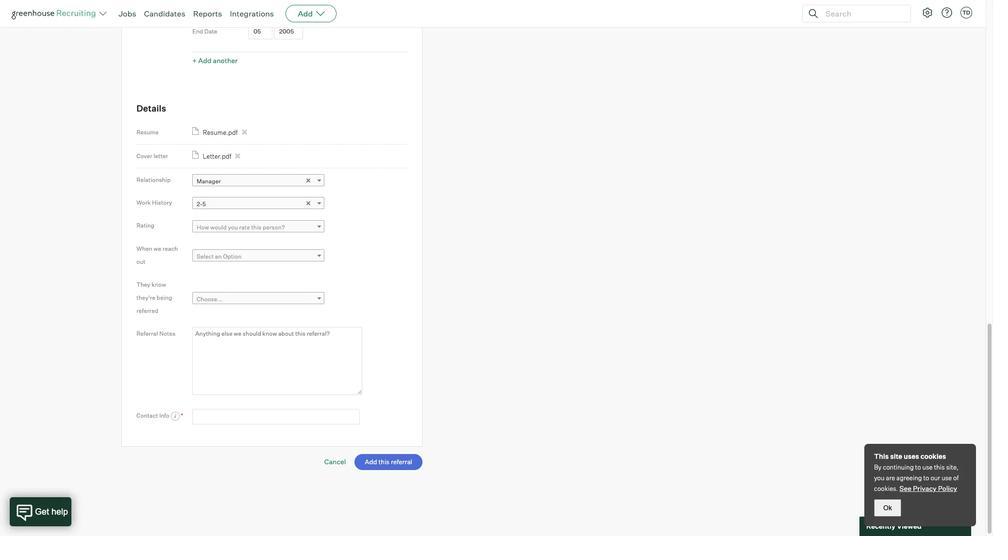 Task type: vqa. For each thing, say whether or not it's contained in the screenshot.
FAQ 'Icon'
no



Task type: describe. For each thing, give the bounding box(es) containing it.
greenhouse recruiting image
[[12, 8, 99, 19]]

by continuing to use this site, you are agreeing to our use of cookies.
[[874, 464, 959, 493]]

start date
[[192, 6, 220, 13]]

integrations
[[230, 9, 274, 18]]

referred
[[136, 307, 158, 315]]

cover letter
[[136, 152, 168, 160]]

1 horizontal spatial use
[[942, 474, 952, 482]]

know
[[152, 281, 166, 288]]

see privacy policy
[[900, 485, 957, 493]]

date for start date
[[207, 6, 220, 13]]

continuing
[[883, 464, 914, 472]]

viewed
[[897, 523, 922, 531]]

ok button
[[874, 500, 901, 517]]

history
[[152, 199, 172, 207]]

resume.pdf
[[203, 129, 238, 136]]

this for use
[[934, 464, 945, 472]]

add button
[[286, 5, 337, 22]]

jobs
[[118, 9, 136, 18]]

cookies.
[[874, 485, 898, 493]]

manager link
[[192, 174, 324, 189]]

privacy
[[913, 485, 937, 493]]

YYYY text field
[[274, 2, 303, 18]]

+ add another link
[[192, 57, 238, 65]]

how
[[197, 224, 209, 231]]

2-5 link
[[192, 197, 324, 211]]

2-5
[[197, 201, 206, 208]]

our
[[931, 474, 940, 482]]

end
[[192, 28, 203, 35]]

reports link
[[193, 9, 222, 18]]

add inside education element
[[198, 57, 211, 65]]

ok
[[883, 505, 892, 512]]

education element
[[192, 0, 407, 68]]

rating
[[136, 222, 154, 229]]

are
[[886, 474, 895, 482]]

this
[[874, 453, 889, 461]]

candidates
[[144, 9, 185, 18]]

policy
[[938, 485, 957, 493]]

contact
[[136, 412, 158, 419]]

2-
[[197, 201, 202, 208]]

of
[[953, 474, 959, 482]]

choose...
[[197, 296, 223, 303]]

date for end date
[[204, 28, 217, 35]]

select an option
[[197, 253, 242, 260]]

reach
[[163, 245, 178, 252]]

they know they're being referred
[[136, 281, 172, 315]]

option
[[223, 253, 242, 260]]

0 vertical spatial to
[[915, 464, 921, 472]]

end date
[[192, 28, 217, 35]]

you inside by continuing to use this site, you are agreeing to our use of cookies.
[[874, 474, 885, 482]]

start
[[192, 6, 206, 13]]

*
[[181, 412, 183, 419]]

they
[[136, 281, 150, 288]]

letter.pdf
[[203, 152, 231, 160]]

recently
[[866, 523, 896, 531]]



Task type: locate. For each thing, give the bounding box(es) containing it.
site,
[[946, 464, 959, 472]]

None file field
[[12, 490, 135, 500], [0, 502, 123, 512], [12, 490, 135, 500], [0, 502, 123, 512]]

this for rate
[[251, 224, 261, 231]]

date
[[207, 6, 220, 13], [204, 28, 217, 35]]

cookies
[[921, 453, 946, 461]]

referral
[[136, 330, 158, 337]]

0 vertical spatial date
[[207, 6, 220, 13]]

td button
[[959, 5, 974, 20]]

how would you rate this person? link
[[192, 220, 324, 234]]

to down uses
[[915, 464, 921, 472]]

work
[[136, 199, 151, 207]]

cancel
[[324, 458, 346, 466]]

an
[[215, 253, 222, 260]]

choose... link
[[192, 292, 324, 306]]

1 vertical spatial you
[[874, 474, 885, 482]]

0 horizontal spatial use
[[922, 464, 933, 472]]

site
[[890, 453, 902, 461]]

+ add another
[[192, 57, 238, 65]]

use down the cookies
[[922, 464, 933, 472]]

this up our
[[934, 464, 945, 472]]

1 vertical spatial add
[[198, 57, 211, 65]]

0 vertical spatial this
[[251, 224, 261, 231]]

we
[[154, 245, 161, 252]]

use left of
[[942, 474, 952, 482]]

person?
[[263, 224, 285, 231]]

see privacy policy link
[[900, 485, 957, 493]]

Search text field
[[823, 7, 902, 21]]

integrations link
[[230, 9, 274, 18]]

uses
[[904, 453, 919, 461]]

td button
[[961, 7, 972, 18]]

being
[[157, 294, 172, 301]]

select
[[197, 253, 214, 260]]

would
[[210, 224, 227, 231]]

this right rate
[[251, 224, 261, 231]]

date right end
[[204, 28, 217, 35]]

you down by
[[874, 474, 885, 482]]

letter
[[154, 152, 168, 160]]

notes
[[159, 330, 175, 337]]

reports
[[193, 9, 222, 18]]

when we reach out
[[136, 245, 178, 266]]

relationship
[[136, 176, 171, 184]]

work history
[[136, 199, 172, 207]]

0 horizontal spatial add
[[198, 57, 211, 65]]

resume
[[136, 129, 159, 136]]

0 horizontal spatial you
[[228, 224, 238, 231]]

YYYY text field
[[274, 24, 303, 39]]

0 vertical spatial add
[[298, 9, 313, 18]]

another
[[213, 57, 238, 65]]

when
[[136, 245, 152, 252]]

add
[[298, 9, 313, 18], [198, 57, 211, 65]]

td
[[962, 9, 970, 16]]

1 horizontal spatial you
[[874, 474, 885, 482]]

how would you rate this person?
[[197, 224, 285, 231]]

5
[[202, 201, 206, 208]]

manager
[[197, 178, 221, 185]]

referral notes
[[136, 330, 175, 337]]

details
[[136, 103, 166, 114]]

candidates link
[[144, 9, 185, 18]]

1 vertical spatial to
[[923, 474, 929, 482]]

MM text field
[[248, 2, 272, 18]]

agreeing
[[897, 474, 922, 482]]

add inside popup button
[[298, 9, 313, 18]]

0 vertical spatial you
[[228, 224, 238, 231]]

they're
[[136, 294, 155, 301]]

date right start
[[207, 6, 220, 13]]

out
[[136, 258, 145, 266]]

you
[[228, 224, 238, 231], [874, 474, 885, 482]]

contact info
[[136, 412, 171, 419]]

this site uses cookies
[[874, 453, 946, 461]]

this inside by continuing to use this site, you are agreeing to our use of cookies.
[[934, 464, 945, 472]]

1 vertical spatial date
[[204, 28, 217, 35]]

to
[[915, 464, 921, 472], [923, 474, 929, 482]]

rate
[[239, 224, 250, 231]]

1 horizontal spatial to
[[923, 474, 929, 482]]

add right +
[[198, 57, 211, 65]]

1 horizontal spatial add
[[298, 9, 313, 18]]

1 horizontal spatial this
[[934, 464, 945, 472]]

you left rate
[[228, 224, 238, 231]]

add up yyyy text field
[[298, 9, 313, 18]]

this
[[251, 224, 261, 231], [934, 464, 945, 472]]

configure image
[[922, 7, 933, 18]]

cover
[[136, 152, 152, 160]]

1 vertical spatial use
[[942, 474, 952, 482]]

0 horizontal spatial this
[[251, 224, 261, 231]]

recently viewed
[[866, 523, 922, 531]]

jobs link
[[118, 9, 136, 18]]

cancel link
[[324, 458, 346, 466]]

None submit
[[355, 455, 423, 471]]

info
[[159, 412, 170, 419]]

by
[[874, 464, 882, 472]]

see
[[900, 485, 912, 493]]

+
[[192, 57, 197, 65]]

to left our
[[923, 474, 929, 482]]

MM text field
[[248, 24, 272, 39]]

0 horizontal spatial to
[[915, 464, 921, 472]]

select an option link
[[192, 250, 324, 264]]

0 vertical spatial use
[[922, 464, 933, 472]]

Referral Notes text field
[[192, 327, 362, 395]]

1 vertical spatial this
[[934, 464, 945, 472]]

None text field
[[192, 409, 360, 425]]

use
[[922, 464, 933, 472], [942, 474, 952, 482]]



